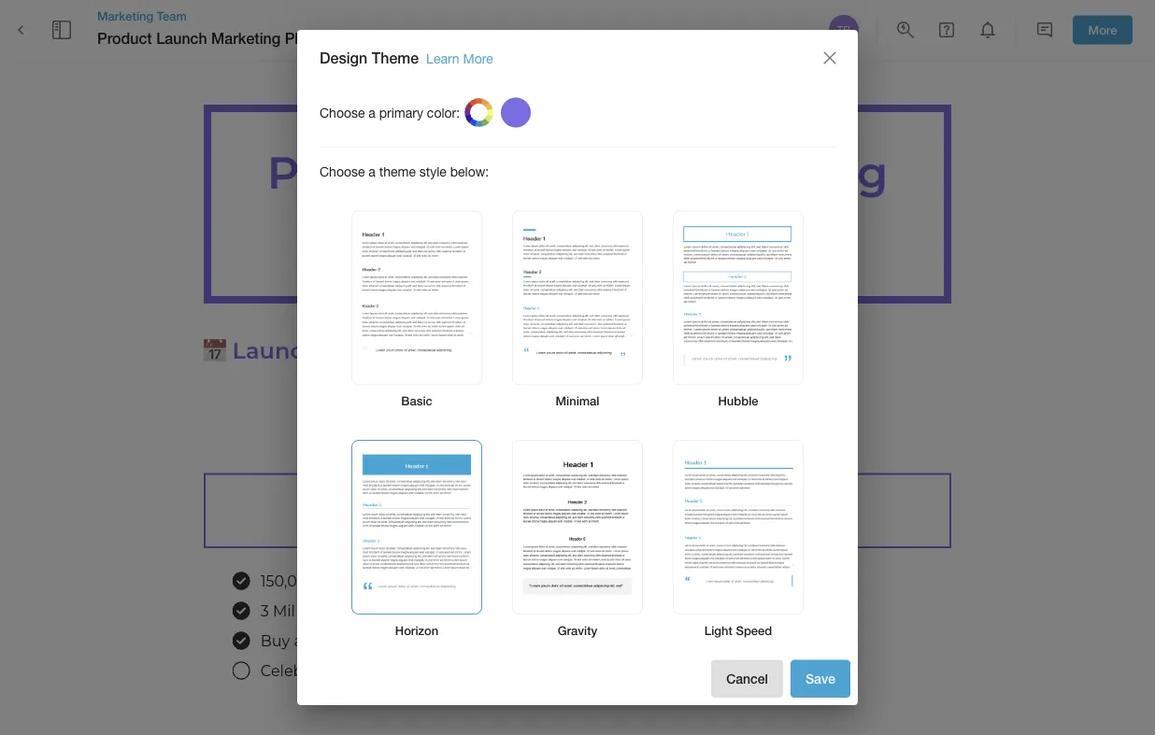 Task type: vqa. For each thing, say whether or not it's contained in the screenshot.
second tooltip
no



Task type: describe. For each thing, give the bounding box(es) containing it.
sell
[[390, 633, 414, 651]]

old
[[446, 633, 469, 651]]

theme
[[379, 164, 416, 180]]

150,000
[[261, 573, 317, 591]]

house!
[[406, 663, 455, 681]]

primary
[[379, 105, 424, 120]]

0 vertical spatial plan
[[285, 29, 315, 47]]

buying
[[336, 663, 389, 681]]

choose for choose a primary color:
[[320, 105, 365, 120]]

theme
[[372, 49, 419, 67]]

team
[[157, 8, 187, 23]]

below:
[[451, 164, 489, 180]]

cancel button
[[712, 661, 784, 699]]

impressions
[[397, 603, 488, 621]]

jan
[[392, 337, 433, 364]]

buy a house and sell my old one!
[[261, 633, 506, 651]]

design theme learn more
[[320, 49, 493, 67]]

celebrate
[[261, 663, 332, 681]]

marketing team
[[97, 8, 187, 23]]

a for house
[[294, 633, 303, 651]]

2 horizontal spatial marketing
[[650, 145, 889, 200]]

date:
[[325, 337, 385, 364]]

my
[[418, 633, 442, 651]]

1 horizontal spatial product
[[267, 145, 453, 200]]

0 vertical spatial product
[[97, 29, 152, 47]]

basic
[[401, 394, 433, 409]]

learn
[[427, 51, 460, 66]]

🏁 launch goals
[[455, 493, 701, 529]]

more inside design theme learn more
[[463, 51, 493, 66]]

buy
[[261, 633, 290, 651]]

social
[[299, 603, 343, 621]]

media
[[347, 603, 393, 621]]

0 vertical spatial marketing
[[97, 8, 154, 23]]

more button
[[1074, 16, 1133, 44]]

one!
[[473, 633, 506, 651]]

tb button
[[827, 12, 862, 48]]

marketing team link
[[97, 7, 366, 24]]

remove favorite image
[[341, 27, 363, 50]]

1 horizontal spatial plan
[[526, 208, 630, 263]]

celebrate buying a house!
[[261, 663, 455, 681]]

choose for choose a theme style below:
[[320, 164, 365, 180]]

📅
[[204, 337, 226, 364]]

downloads
[[399, 573, 482, 591]]

save button
[[791, 661, 851, 699]]

1 vertical spatial product launch marketing plan
[[267, 145, 901, 263]]

3 mil social media impressions
[[261, 603, 488, 621]]

style
[[420, 164, 447, 180]]

3
[[261, 603, 269, 621]]

tb
[[837, 23, 852, 36]]

save
[[806, 672, 836, 687]]

gravity
[[558, 624, 598, 638]]



Task type: locate. For each thing, give the bounding box(es) containing it.
1 vertical spatial more
[[463, 51, 493, 66]]

a left theme
[[369, 164, 376, 180]]

launch
[[156, 29, 207, 47], [466, 145, 638, 200], [232, 337, 319, 364], [493, 493, 608, 529]]

1 vertical spatial product
[[267, 145, 453, 200]]

choose left theme
[[320, 164, 365, 180]]

2022
[[459, 337, 513, 364]]

mil
[[273, 603, 295, 621]]

choose a theme style below:
[[320, 164, 489, 180]]

product down choose a primary color:
[[267, 145, 453, 200]]

minimal
[[556, 394, 600, 409]]

plan
[[285, 29, 315, 47], [526, 208, 630, 263]]

🏁
[[455, 493, 485, 529]]

and
[[357, 633, 386, 651]]

1 choose from the top
[[320, 105, 365, 120]]

0 horizontal spatial product
[[97, 29, 152, 47]]

0 vertical spatial more
[[1089, 23, 1118, 37]]

color:
[[427, 105, 460, 120]]

1,
[[439, 337, 453, 364]]

a right 'buy' at the bottom of the page
[[294, 633, 303, 651]]

more inside more button
[[1089, 23, 1118, 37]]

design theme dialog
[[297, 30, 858, 706]]

more
[[1089, 23, 1118, 37], [463, 51, 493, 66]]

house
[[307, 633, 353, 651]]

0 vertical spatial choose
[[320, 105, 365, 120]]

1 vertical spatial choose
[[320, 164, 365, 180]]

marketing
[[97, 8, 154, 23], [211, 29, 281, 47], [650, 145, 889, 200]]

product launch marketing plan
[[97, 29, 315, 47], [267, 145, 901, 263]]

2 vertical spatial marketing
[[650, 145, 889, 200]]

thousand
[[321, 573, 396, 591]]

0 horizontal spatial marketing
[[97, 8, 154, 23]]

cancel
[[727, 672, 769, 687]]

1 vertical spatial plan
[[526, 208, 630, 263]]

learn more link
[[427, 51, 493, 66]]

a
[[369, 105, 376, 120], [369, 164, 376, 180], [294, 633, 303, 651], [393, 663, 402, 681]]

2 choose from the top
[[320, 164, 365, 180]]

light speed
[[705, 624, 773, 638]]

choose
[[320, 105, 365, 120], [320, 164, 365, 180]]

product
[[97, 29, 152, 47], [267, 145, 453, 200]]

📅 launch date: jan 1, 2022
[[204, 337, 513, 364]]

150,000 thousand downloads
[[261, 573, 482, 591]]

product down marketing team in the top of the page
[[97, 29, 152, 47]]

0 horizontal spatial plan
[[285, 29, 315, 47]]

1 horizontal spatial marketing
[[211, 29, 281, 47]]

1 vertical spatial marketing
[[211, 29, 281, 47]]

1 horizontal spatial more
[[1089, 23, 1118, 37]]

hubble
[[719, 394, 759, 409]]

horizon
[[395, 624, 439, 638]]

light
[[705, 624, 733, 638]]

a down sell
[[393, 663, 402, 681]]

a left primary
[[369, 105, 376, 120]]

speed
[[736, 624, 773, 638]]

0 horizontal spatial more
[[463, 51, 493, 66]]

0 vertical spatial product launch marketing plan
[[97, 29, 315, 47]]

choose a primary color:
[[320, 105, 460, 120]]

a for primary
[[369, 105, 376, 120]]

goals
[[616, 493, 701, 529]]

a for theme
[[369, 164, 376, 180]]

choose down design
[[320, 105, 365, 120]]

design
[[320, 49, 368, 67]]



